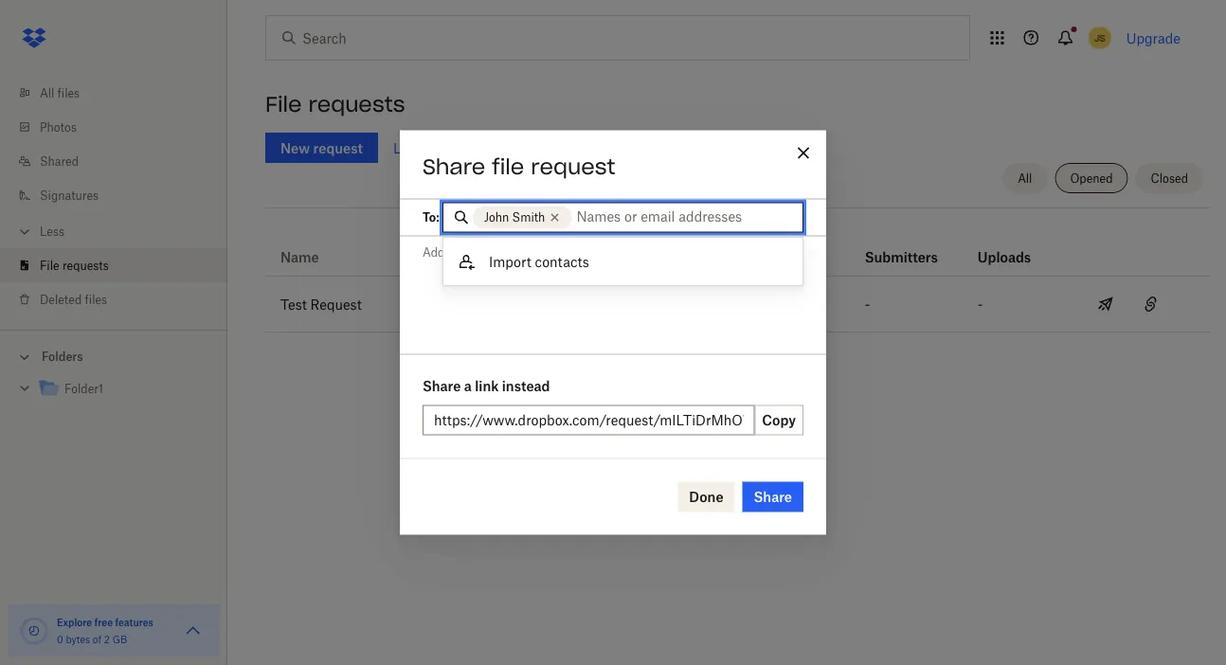 Task type: vqa. For each thing, say whether or not it's contained in the screenshot.
tab list
no



Task type: locate. For each thing, give the bounding box(es) containing it.
all up photos
[[40, 86, 54, 100]]

explore
[[57, 617, 92, 628]]

opened button
[[1055, 163, 1128, 193]]

1 horizontal spatial -
[[865, 296, 870, 312]]

1 row from the top
[[265, 215, 1211, 277]]

1 vertical spatial all
[[1018, 171, 1033, 185]]

deleted files link
[[15, 282, 227, 317]]

files right deleted
[[85, 292, 107, 307]]

file requests up deleted files
[[40, 258, 109, 272]]

upgrade
[[1127, 30, 1181, 46]]

created button
[[526, 245, 578, 268]]

photos link
[[15, 110, 227, 144]]

1 vertical spatial file
[[40, 258, 59, 272]]

list
[[0, 64, 227, 330]]

0 horizontal spatial -
[[696, 296, 701, 312]]

0 horizontal spatial requests
[[62, 258, 109, 272]]

all for all
[[1018, 171, 1033, 185]]

0
[[57, 634, 63, 645]]

signatures link
[[15, 178, 227, 212]]

1 horizontal spatial file
[[265, 91, 302, 118]]

closed button
[[1136, 163, 1204, 193]]

share for share file request
[[423, 153, 486, 180]]

2 - from the left
[[865, 296, 870, 312]]

0 horizontal spatial file requests
[[40, 258, 109, 272]]

contacts
[[535, 254, 589, 270]]

Share a link instead text field
[[434, 410, 743, 431]]

signatures
[[40, 188, 99, 202]]

0 vertical spatial files
[[57, 86, 80, 100]]

shared link
[[15, 144, 227, 178]]

1 horizontal spatial requests
[[309, 91, 405, 118]]

cell
[[1166, 277, 1211, 332]]

1 horizontal spatial all
[[1018, 171, 1033, 185]]

row
[[265, 215, 1211, 277], [265, 277, 1211, 333]]

2 row from the top
[[265, 277, 1211, 333]]

features
[[115, 617, 153, 628]]

all button
[[1003, 163, 1048, 193]]

copy button
[[755, 405, 804, 436]]

2 vertical spatial requests
[[62, 258, 109, 272]]

share up to:
[[423, 153, 486, 180]]

0 horizontal spatial files
[[57, 86, 80, 100]]

file requests
[[265, 91, 405, 118], [40, 258, 109, 272]]

test request
[[281, 296, 362, 312]]

1 horizontal spatial column header
[[865, 223, 941, 268]]

files up photos
[[57, 86, 80, 100]]

requests up deleted files
[[62, 258, 109, 272]]

file
[[265, 91, 302, 118], [40, 258, 59, 272]]

1 - from the left
[[696, 296, 701, 312]]

upgrade link
[[1127, 30, 1181, 46]]

0 vertical spatial all
[[40, 86, 54, 100]]

0 horizontal spatial column header
[[696, 223, 809, 268]]

0 horizontal spatial all
[[40, 86, 54, 100]]

1 horizontal spatial files
[[85, 292, 107, 307]]

share right done button
[[754, 489, 792, 505]]

0 vertical spatial file requests
[[265, 91, 405, 118]]

11/16/2023
[[526, 296, 598, 312]]

table
[[265, 215, 1211, 333]]

0 horizontal spatial file
[[40, 258, 59, 272]]

2 vertical spatial share
[[754, 489, 792, 505]]

folder1
[[64, 382, 103, 396]]

opened
[[1071, 171, 1113, 185]]

all left opened
[[1018, 171, 1033, 185]]

1 horizontal spatial file
[[492, 153, 524, 180]]

share left a
[[423, 378, 461, 394]]

0 vertical spatial requests
[[309, 91, 405, 118]]

to:
[[423, 210, 440, 225]]

share button
[[743, 482, 804, 512]]

1 vertical spatial file requests
[[40, 258, 109, 272]]

share for share a link instead
[[423, 378, 461, 394]]

link
[[475, 378, 499, 394]]

-
[[696, 296, 701, 312], [865, 296, 870, 312], [978, 296, 983, 312]]

all inside button
[[1018, 171, 1033, 185]]

requests
[[309, 91, 405, 118], [495, 140, 549, 156], [62, 258, 109, 272]]

column header
[[696, 223, 809, 268], [865, 223, 941, 268], [978, 223, 1054, 268]]

0 horizontal spatial file
[[472, 140, 492, 156]]

file requests up learn
[[265, 91, 405, 118]]

name
[[281, 249, 319, 265]]

file right the about
[[472, 140, 492, 156]]

files
[[57, 86, 80, 100], [85, 292, 107, 307]]

0 vertical spatial share
[[423, 153, 486, 180]]

2 horizontal spatial column header
[[978, 223, 1054, 268]]

file inside list item
[[40, 258, 59, 272]]

requests up learn
[[309, 91, 405, 118]]

requests up john smith button
[[495, 140, 549, 156]]

smith
[[512, 210, 545, 225]]

1 vertical spatial files
[[85, 292, 107, 307]]

file
[[472, 140, 492, 156], [492, 153, 524, 180]]

3 column header from the left
[[978, 223, 1054, 268]]

deleted
[[40, 292, 82, 307]]

done
[[689, 489, 724, 505]]

all for all files
[[40, 86, 54, 100]]

file up john smith
[[492, 153, 524, 180]]

1 horizontal spatial file requests
[[265, 91, 405, 118]]

file requests inside list item
[[40, 258, 109, 272]]

folders button
[[0, 342, 227, 370]]

0 vertical spatial file
[[265, 91, 302, 118]]

all
[[40, 86, 54, 100], [1018, 171, 1033, 185]]

1 column header from the left
[[696, 223, 809, 268]]

1 vertical spatial requests
[[495, 140, 549, 156]]

1 vertical spatial share
[[423, 378, 461, 394]]

free
[[94, 617, 113, 628]]

2 horizontal spatial -
[[978, 296, 983, 312]]

share
[[423, 153, 486, 180], [423, 378, 461, 394], [754, 489, 792, 505]]



Task type: describe. For each thing, give the bounding box(es) containing it.
2
[[104, 634, 110, 645]]

share a link instead
[[423, 378, 550, 394]]

created
[[526, 249, 578, 265]]

learn
[[393, 140, 429, 156]]

done button
[[678, 482, 735, 512]]

a
[[464, 378, 472, 394]]

share file request
[[423, 153, 616, 180]]

john
[[484, 210, 509, 225]]

photos
[[40, 120, 77, 134]]

about
[[433, 140, 469, 156]]

Contact input text field
[[577, 206, 794, 227]]

learn about file requests
[[393, 140, 549, 156]]

less
[[40, 224, 64, 238]]

import contacts
[[489, 254, 589, 270]]

dropbox image
[[15, 19, 53, 57]]

row containing name
[[265, 215, 1211, 277]]

send email image
[[1095, 293, 1117, 316]]

share file request dialog
[[400, 130, 826, 535]]

3 - from the left
[[978, 296, 983, 312]]

request
[[531, 153, 616, 180]]

table containing name
[[265, 215, 1211, 333]]

john smith
[[484, 210, 545, 225]]

copy link image
[[1140, 293, 1163, 316]]

all files
[[40, 86, 80, 100]]

test
[[281, 296, 307, 312]]

file inside dialog
[[492, 153, 524, 180]]

import
[[489, 254, 532, 270]]

deleted files
[[40, 292, 107, 307]]

bytes
[[66, 634, 90, 645]]

file requests list item
[[0, 248, 227, 282]]

copy
[[762, 412, 796, 428]]

learn about file requests link
[[393, 140, 549, 156]]

folder1 link
[[38, 377, 212, 402]]

share inside 'share' button
[[754, 489, 792, 505]]

less image
[[15, 222, 34, 241]]

files for deleted files
[[85, 292, 107, 307]]

Add a message (optional) text field
[[400, 236, 826, 351]]

explore free features 0 bytes of 2 gb
[[57, 617, 153, 645]]

gb
[[112, 634, 127, 645]]

files for all files
[[57, 86, 80, 100]]

shared
[[40, 154, 79, 168]]

list containing all files
[[0, 64, 227, 330]]

2 horizontal spatial requests
[[495, 140, 549, 156]]

2 column header from the left
[[865, 223, 941, 268]]

quota usage element
[[19, 616, 49, 646]]

all files link
[[15, 76, 227, 110]]

folders
[[42, 350, 83, 364]]

file requests link
[[15, 248, 227, 282]]

of
[[93, 634, 101, 645]]

import contacts option
[[444, 245, 803, 278]]

instead
[[502, 378, 550, 394]]

requests inside file requests link
[[62, 258, 109, 272]]

john smith button
[[473, 206, 572, 229]]

request
[[310, 296, 362, 312]]

row containing test request
[[265, 277, 1211, 333]]

closed
[[1151, 171, 1189, 185]]



